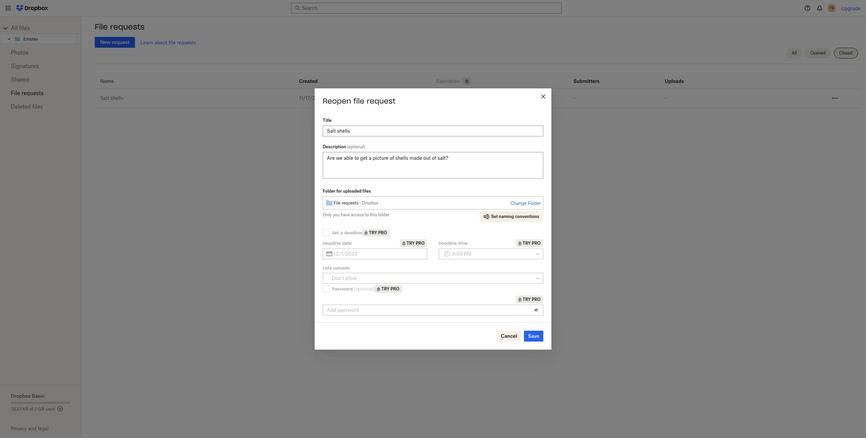 Task type: locate. For each thing, give the bounding box(es) containing it.
folder left for
[[323, 189, 336, 194]]

1 horizontal spatial all
[[792, 50, 797, 56]]

0 vertical spatial optional
[[349, 144, 364, 149]]

cancel button
[[497, 331, 521, 342]]

change folder
[[511, 200, 541, 206]]

only
[[323, 212, 332, 217]]

1 horizontal spatial )
[[373, 286, 375, 291]]

all left opened
[[792, 50, 797, 56]]

optional right description
[[349, 144, 364, 149]]

0 vertical spatial files
[[19, 25, 30, 31]]

conventions
[[515, 214, 540, 219]]

requests up learn
[[110, 22, 145, 31]]

1 vertical spatial )
[[373, 286, 375, 291]]

deadline for deadline time
[[439, 240, 457, 246]]

set for set naming conventions
[[491, 214, 498, 219]]

deadline
[[323, 240, 341, 246], [439, 240, 457, 246]]

file
[[95, 22, 108, 31], [11, 90, 20, 96], [334, 200, 341, 205]]

deadline
[[344, 230, 362, 235]]

upgrade
[[842, 5, 861, 11]]

set
[[491, 214, 498, 219], [332, 230, 339, 235]]

dropbox
[[362, 200, 378, 205], [11, 393, 31, 399]]

save
[[528, 333, 540, 339]]

1 vertical spatial file requests
[[11, 90, 44, 96]]

reopen
[[323, 96, 351, 106]]

0 vertical spatial dropbox
[[362, 200, 378, 205]]

-
[[574, 95, 576, 101], [665, 95, 667, 101]]

2 vertical spatial files
[[363, 189, 371, 194]]

1 vertical spatial (
[[354, 286, 356, 291]]

all
[[11, 25, 18, 31], [792, 50, 797, 56]]

pro
[[378, 230, 387, 235], [416, 241, 425, 246], [532, 241, 541, 246], [391, 286, 400, 291], [532, 297, 541, 302]]

file requests
[[95, 22, 145, 31], [11, 90, 44, 96]]

shared
[[11, 76, 29, 83]]

requests left "•"
[[342, 200, 358, 205]]

0 horizontal spatial all
[[11, 25, 18, 31]]

requests inside "reopen file request" dialog
[[342, 200, 358, 205]]

set left naming
[[491, 214, 498, 219]]

0 horizontal spatial file requests
[[11, 90, 44, 96]]

1 vertical spatial file
[[11, 90, 20, 96]]

and
[[28, 425, 37, 431]]

deadline time
[[439, 240, 468, 246]]

dropbox basic
[[11, 393, 45, 399]]

all files
[[11, 25, 30, 31]]

requests up the deleted files on the top of page
[[22, 90, 44, 96]]

privacy
[[11, 425, 27, 431]]

) right the password
[[373, 286, 375, 291]]

) right description
[[364, 144, 365, 149]]

2 deadline from the left
[[439, 240, 457, 246]]

legal
[[38, 425, 49, 431]]

1 vertical spatial folder
[[528, 200, 541, 206]]

file right the about
[[169, 39, 176, 45]]

column header
[[574, 69, 601, 85], [665, 69, 692, 85]]

gb
[[38, 407, 44, 412]]

files inside deleted files link
[[32, 103, 43, 110]]

0 vertical spatial all
[[11, 25, 18, 31]]

1 horizontal spatial folder
[[528, 200, 541, 206]]

reopen file request
[[323, 96, 396, 106]]

optional right the password
[[356, 286, 373, 291]]

Add any extra details about the request text field
[[323, 152, 544, 179]]

0 horizontal spatial files
[[19, 25, 30, 31]]

2 horizontal spatial file
[[334, 200, 341, 205]]

) for description ( optional )
[[364, 144, 365, 149]]

0 horizontal spatial deadline
[[323, 240, 341, 246]]

description ( optional )
[[323, 144, 365, 149]]

)
[[364, 144, 365, 149], [373, 286, 375, 291]]

folder inside button
[[528, 200, 541, 206]]

1 column header from the left
[[574, 69, 601, 85]]

0 horizontal spatial (
[[347, 144, 349, 149]]

0 horizontal spatial )
[[364, 144, 365, 149]]

deleted files
[[11, 103, 43, 110]]

1 vertical spatial files
[[32, 103, 43, 110]]

photos
[[11, 49, 28, 56]]

cell
[[751, 88, 788, 94], [788, 88, 825, 94]]

folder up conventions
[[528, 200, 541, 206]]

2 column header from the left
[[665, 69, 692, 85]]

file requests • dropbox
[[334, 200, 378, 205]]

photos link
[[11, 46, 70, 59]]

of
[[30, 407, 33, 412]]

0 vertical spatial )
[[364, 144, 365, 149]]

file requests up learn
[[95, 22, 145, 31]]

1 horizontal spatial set
[[491, 214, 498, 219]]

1 horizontal spatial -
[[665, 95, 667, 101]]

0 vertical spatial file
[[95, 22, 108, 31]]

0 vertical spatial (
[[347, 144, 349, 149]]

0 vertical spatial set
[[491, 214, 498, 219]]

0 vertical spatial folder
[[323, 189, 336, 194]]

description
[[323, 144, 346, 149]]

2 row from the top
[[95, 88, 861, 108]]

1 horizontal spatial file
[[95, 22, 108, 31]]

all inside button
[[792, 50, 797, 56]]

all files tree
[[1, 23, 81, 44]]

try
[[369, 230, 377, 235], [407, 241, 415, 246], [523, 241, 531, 246], [382, 286, 390, 291], [523, 297, 531, 302]]

1 horizontal spatial file
[[354, 96, 365, 106]]

optional
[[349, 144, 364, 149], [356, 286, 373, 291]]

row containing name
[[95, 66, 861, 88]]

deleted files link
[[11, 100, 70, 113]]

all for all files
[[11, 25, 18, 31]]

files up emotes
[[19, 25, 30, 31]]

change
[[511, 200, 527, 206]]

deadline down a
[[323, 240, 341, 246]]

0 horizontal spatial set
[[332, 230, 339, 235]]

file requests inside file requests link
[[11, 90, 44, 96]]

file requests up the deleted files on the top of page
[[11, 90, 44, 96]]

0 vertical spatial file
[[169, 39, 176, 45]]

files down file requests link
[[32, 103, 43, 110]]

closed button
[[834, 48, 858, 59]]

file requests link
[[11, 86, 70, 100]]

uploaded
[[343, 189, 362, 194]]

emotes link
[[14, 35, 75, 43]]

all up photos
[[11, 25, 18, 31]]

files
[[19, 25, 30, 31], [32, 103, 43, 110], [363, 189, 371, 194]]

dropbox up 28.57
[[11, 393, 31, 399]]

dropbox right "•"
[[362, 200, 378, 205]]

file right reopen
[[354, 96, 365, 106]]

0 horizontal spatial dropbox
[[11, 393, 31, 399]]

1 vertical spatial optional
[[356, 286, 373, 291]]

set inside set naming conventions button
[[491, 214, 498, 219]]

dropbox logo - go to the homepage image
[[14, 3, 50, 14]]

save button
[[524, 331, 544, 342]]

0 horizontal spatial file
[[169, 39, 176, 45]]

reopen file request dialog
[[315, 88, 552, 350]]

1 horizontal spatial files
[[32, 103, 43, 110]]

basic
[[32, 393, 45, 399]]

deadline left time
[[439, 240, 457, 246]]

about
[[155, 39, 167, 45]]

None text field
[[334, 250, 423, 258]]

(
[[347, 144, 349, 149], [354, 286, 356, 291]]

2 vertical spatial file
[[334, 200, 341, 205]]

1 vertical spatial set
[[332, 230, 339, 235]]

deadline for deadline date
[[323, 240, 341, 246]]

try pro
[[369, 230, 387, 235], [407, 241, 425, 246], [523, 241, 541, 246], [382, 286, 400, 291], [523, 297, 541, 302]]

0 horizontal spatial -
[[574, 95, 576, 101]]

files inside 'all files' link
[[19, 25, 30, 31]]

learn about file requests
[[140, 39, 196, 45]]

pro trial element inside row
[[460, 77, 471, 85]]

1 horizontal spatial deadline
[[439, 240, 457, 246]]

0 horizontal spatial column header
[[574, 69, 601, 85]]

row
[[95, 66, 861, 88], [95, 88, 861, 108]]

( right description
[[347, 144, 349, 149]]

table
[[95, 66, 861, 108]]

emotes
[[23, 36, 38, 41]]

late
[[323, 265, 332, 270]]

1 horizontal spatial dropbox
[[362, 200, 378, 205]]

pro trial element
[[460, 77, 471, 85], [362, 229, 390, 237], [400, 239, 428, 247], [516, 239, 544, 247], [375, 285, 402, 293], [516, 296, 544, 303]]

requests right the about
[[177, 39, 196, 45]]

optional for password ( optional )
[[356, 286, 373, 291]]

1 horizontal spatial column header
[[665, 69, 692, 85]]

only you have access to this folder
[[323, 212, 389, 217]]

0 vertical spatial file requests
[[95, 22, 145, 31]]

11/17/2023
[[299, 95, 324, 101]]

2 horizontal spatial files
[[363, 189, 371, 194]]

1 row from the top
[[95, 66, 861, 88]]

1 horizontal spatial (
[[354, 286, 356, 291]]

files right uploaded
[[363, 189, 371, 194]]

all inside 'all files' link
[[11, 25, 18, 31]]

1 deadline from the left
[[323, 240, 341, 246]]

for
[[337, 189, 342, 194]]

file
[[169, 39, 176, 45], [354, 96, 365, 106]]

set left a
[[332, 230, 339, 235]]

( right the password
[[354, 286, 356, 291]]

file inside dialog
[[334, 200, 341, 205]]

1 vertical spatial all
[[792, 50, 797, 56]]

1 vertical spatial file
[[354, 96, 365, 106]]

privacy and legal link
[[11, 425, 81, 431]]

( for description
[[347, 144, 349, 149]]

2 cell from the left
[[788, 88, 825, 94]]



Task type: vqa. For each thing, say whether or not it's contained in the screenshot.
Files inside "Reopen File Request" dialog
yes



Task type: describe. For each thing, give the bounding box(es) containing it.
deleted
[[11, 103, 31, 110]]

row containing salt shells
[[95, 88, 861, 108]]

0 horizontal spatial file
[[11, 90, 20, 96]]

created button
[[299, 77, 318, 85]]

password
[[332, 286, 353, 291]]

uploads
[[333, 265, 350, 270]]

signatures
[[11, 63, 39, 69]]

folder
[[378, 212, 389, 217]]

global header element
[[0, 0, 867, 17]]

) for password ( optional )
[[373, 286, 375, 291]]

( for password
[[354, 286, 356, 291]]

deadline date
[[323, 240, 352, 246]]

late uploads
[[323, 265, 350, 270]]

all for all
[[792, 50, 797, 56]]

28.57 kb of 2 gb used
[[11, 407, 55, 412]]

password ( optional )
[[332, 286, 375, 291]]

signatures link
[[11, 59, 70, 73]]

all button
[[787, 48, 803, 59]]

name
[[100, 78, 114, 84]]

files for all files
[[19, 25, 30, 31]]

have
[[341, 212, 350, 217]]

1 vertical spatial dropbox
[[11, 393, 31, 399]]

dropbox inside "reopen file request" dialog
[[362, 200, 378, 205]]

set for set a deadline
[[332, 230, 339, 235]]

set naming conventions button
[[480, 211, 544, 222]]

request
[[367, 96, 396, 106]]

files for deleted files
[[32, 103, 43, 110]]

kb
[[23, 407, 28, 412]]

Title text field
[[327, 127, 540, 135]]

0 horizontal spatial folder
[[323, 189, 336, 194]]

opened button
[[805, 48, 832, 59]]

1 - from the left
[[574, 95, 576, 101]]

optional for description ( optional )
[[349, 144, 364, 149]]

set naming conventions
[[491, 214, 540, 219]]

1 cell from the left
[[751, 88, 788, 94]]

file inside dialog
[[354, 96, 365, 106]]

access
[[351, 212, 364, 217]]

table containing name
[[95, 66, 861, 108]]

upgrade link
[[842, 5, 861, 11]]

shared link
[[11, 73, 70, 86]]

change folder button
[[511, 199, 541, 207]]

2
[[34, 407, 37, 412]]

set a deadline
[[332, 230, 362, 235]]

to
[[365, 212, 369, 217]]

•
[[359, 200, 361, 205]]

28.57
[[11, 407, 21, 412]]

all files link
[[11, 23, 81, 34]]

learn
[[140, 39, 153, 45]]

shells
[[110, 95, 123, 101]]

get more space image
[[56, 405, 64, 413]]

title
[[323, 118, 332, 123]]

none text field inside "reopen file request" dialog
[[334, 250, 423, 258]]

cancel
[[501, 333, 517, 339]]

1 horizontal spatial file requests
[[95, 22, 145, 31]]

2 - from the left
[[665, 95, 667, 101]]

files inside "reopen file request" dialog
[[363, 189, 371, 194]]

privacy and legal
[[11, 425, 49, 431]]

Add password password field
[[327, 306, 531, 314]]

you
[[333, 212, 340, 217]]

salt shells
[[100, 95, 123, 101]]

used
[[45, 407, 55, 412]]

folder for uploaded files
[[323, 189, 371, 194]]

date
[[342, 240, 352, 246]]

learn about file requests link
[[140, 39, 196, 45]]

salt
[[100, 95, 109, 101]]

this
[[370, 212, 377, 217]]

a
[[341, 230, 343, 235]]

time
[[458, 240, 468, 246]]

opened
[[811, 50, 826, 56]]

created
[[299, 78, 318, 84]]

closed
[[840, 50, 853, 56]]

requests inside file requests link
[[22, 90, 44, 96]]

naming
[[499, 214, 514, 219]]



